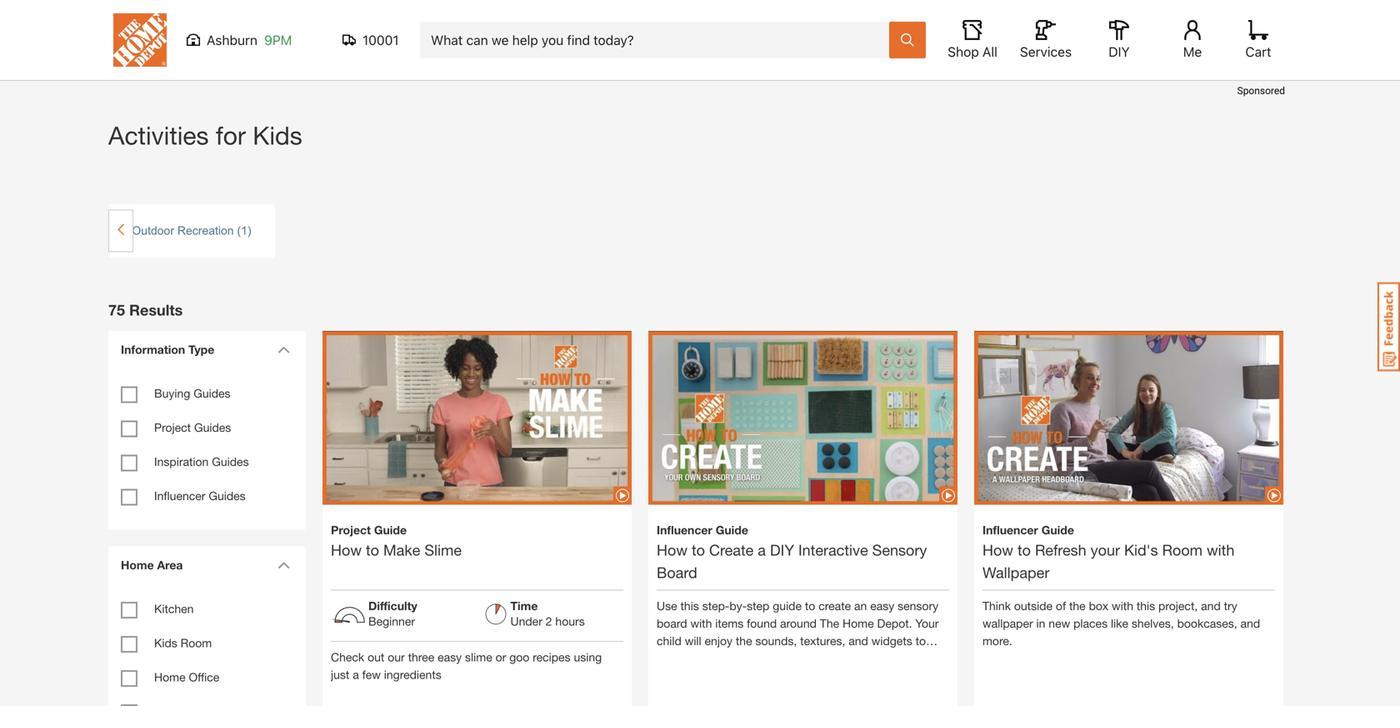 Task type: vqa. For each thing, say whether or not it's contained in the screenshot.
top rod
no



Task type: describe. For each thing, give the bounding box(es) containing it.
guide for refresh
[[1042, 523, 1075, 537]]

just
[[331, 668, 350, 682]]

new
[[1049, 617, 1071, 630]]

outside
[[1015, 599, 1053, 613]]

guides for influencer guides
[[209, 489, 246, 503]]

think outside of the box with this project, and try wallpaper in new places like shelves, bookcases, and more.
[[983, 599, 1261, 648]]

outdoor
[[132, 224, 174, 237]]

home inside button
[[121, 558, 154, 572]]

project,
[[1159, 599, 1198, 613]]

What can we help you find today? search field
[[431, 23, 889, 58]]

10001
[[363, 32, 399, 48]]

wallpaper
[[983, 564, 1050, 582]]

a inside "check out our three easy slime or goo recipes using just a few ingredients"
[[353, 668, 359, 682]]

2 horizontal spatial and
[[1241, 617, 1261, 630]]

inspiration guides
[[154, 455, 249, 469]]

shelves,
[[1132, 617, 1175, 630]]

use
[[657, 599, 678, 613]]

more.
[[983, 634, 1013, 648]]

under
[[511, 615, 543, 628]]

75
[[108, 301, 125, 319]]

beginner
[[369, 615, 415, 628]]

goo
[[510, 650, 530, 664]]

caret icon image for kitchen
[[278, 561, 290, 569]]

wallpaper
[[983, 617, 1034, 630]]

cart link
[[1241, 20, 1277, 60]]

our
[[388, 650, 405, 664]]

board
[[657, 617, 687, 630]]

items
[[716, 617, 744, 630]]

buying
[[154, 386, 190, 400]]

buying guides
[[154, 386, 231, 400]]

think
[[983, 599, 1011, 613]]

me button
[[1166, 20, 1220, 60]]

slime
[[465, 650, 493, 664]]

difficulty
[[369, 599, 418, 613]]

time
[[511, 599, 538, 613]]

with inside influencer guide how to refresh your kid's room with wallpaper
[[1207, 541, 1235, 559]]

75 result s
[[108, 301, 183, 319]]

create
[[710, 541, 754, 559]]

use this step-by-step guide to create an easy sensory board with items found around the home depot. your child will enjoy the sounds, textures, and widgets to engage with on this colorful board.
[[657, 599, 939, 665]]

kids room
[[154, 636, 212, 650]]

guide for create
[[716, 523, 749, 537]]

kids
[[154, 636, 177, 650]]

on
[[724, 652, 737, 665]]

home office
[[154, 670, 220, 684]]

shop all
[[948, 44, 998, 60]]

)
[[248, 224, 251, 237]]

cart
[[1246, 44, 1272, 60]]

influencer guide how to refresh your kid's room with wallpaper
[[983, 523, 1235, 582]]

step
[[747, 599, 770, 613]]

step-
[[703, 599, 730, 613]]

caret icon image for buying guides
[[278, 346, 290, 353]]

like
[[1111, 617, 1129, 630]]

guide for make
[[374, 523, 407, 537]]

shop all button
[[946, 20, 1000, 60]]

inspiration
[[154, 455, 209, 469]]

to up around at the bottom of the page
[[805, 599, 816, 613]]

home
[[154, 670, 186, 684]]

of
[[1056, 599, 1066, 613]]

activities for kids
[[108, 120, 302, 150]]

home area
[[121, 558, 183, 572]]

1 horizontal spatial this
[[740, 652, 759, 665]]

hours
[[556, 615, 585, 628]]

time under 2 hours
[[511, 599, 585, 628]]

kids
[[253, 120, 302, 150]]

check out our three easy slime or goo recipes using just a few ingredients
[[331, 650, 602, 682]]

this inside think outside of the box with this project, and try wallpaper in new places like shelves, bookcases, and more.
[[1137, 599, 1156, 613]]

board
[[657, 564, 698, 582]]

s
[[175, 301, 183, 319]]

sensory
[[873, 541, 927, 559]]

slime
[[425, 541, 462, 559]]

make
[[384, 541, 420, 559]]

sensory
[[898, 599, 939, 613]]

with up will
[[691, 617, 712, 630]]

create
[[819, 599, 851, 613]]

easy inside "check out our three easy slime or goo recipes using just a few ingredients"
[[438, 650, 462, 664]]

how to refresh your kid's room with wallpaper image
[[975, 302, 1284, 534]]

check
[[331, 650, 365, 664]]

widgets
[[872, 634, 913, 648]]

or
[[496, 650, 506, 664]]

project guide how to make slime
[[331, 523, 462, 559]]

the
[[820, 617, 840, 630]]

room
[[181, 636, 212, 650]]

guide
[[773, 599, 802, 613]]

refresh
[[1035, 541, 1087, 559]]

and inside use this step-by-step guide to create an easy sensory board with items found around the home depot. your child will enjoy the sounds, textures, and widgets to engage with on this colorful board.
[[849, 634, 869, 648]]

diy inside influencer guide how to create a diy interactive sensory board
[[770, 541, 795, 559]]

information type button
[[113, 331, 296, 368]]

in
[[1037, 617, 1046, 630]]

activities
[[108, 120, 209, 150]]



Task type: locate. For each thing, give the bounding box(es) containing it.
places
[[1074, 617, 1108, 630]]

caret icon image inside the home area button
[[278, 561, 290, 569]]

0 vertical spatial and
[[1202, 599, 1221, 613]]

2
[[546, 615, 552, 628]]

home
[[121, 558, 154, 572], [843, 617, 874, 630]]

0 horizontal spatial guide
[[374, 523, 407, 537]]

and
[[1202, 599, 1221, 613], [1241, 617, 1261, 630], [849, 634, 869, 648]]

1 vertical spatial caret icon image
[[278, 561, 290, 569]]

project inside project guide how to make slime
[[331, 523, 371, 537]]

0 vertical spatial the
[[1070, 599, 1086, 613]]

the inside think outside of the box with this project, and try wallpaper in new places like shelves, bookcases, and more.
[[1070, 599, 1086, 613]]

guides up project guides on the bottom of page
[[194, 386, 231, 400]]

out
[[368, 650, 385, 664]]

1 horizontal spatial home
[[843, 617, 874, 630]]

how for create
[[657, 541, 688, 559]]

diy button
[[1093, 20, 1146, 60]]

caret icon image
[[278, 346, 290, 353], [278, 561, 290, 569]]

0 vertical spatial caret icon image
[[278, 346, 290, 353]]

a left the 'few'
[[353, 668, 359, 682]]

how up the wallpaper
[[983, 541, 1014, 559]]

office
[[189, 670, 220, 684]]

and right bookcases,
[[1241, 617, 1261, 630]]

1 vertical spatial a
[[353, 668, 359, 682]]

how to create a diy interactive sensory board image
[[649, 302, 958, 534]]

colorful
[[762, 652, 801, 665]]

me
[[1184, 44, 1202, 60]]

this up shelves,
[[1137, 599, 1156, 613]]

0 vertical spatial easy
[[871, 599, 895, 613]]

board.
[[804, 652, 838, 665]]

0 vertical spatial home
[[121, 558, 154, 572]]

2 horizontal spatial influencer
[[983, 523, 1039, 537]]

box
[[1089, 599, 1109, 613]]

easy right three
[[438, 650, 462, 664]]

ingredients
[[384, 668, 442, 682]]

0 vertical spatial a
[[758, 541, 766, 559]]

this
[[681, 599, 699, 613], [1137, 599, 1156, 613], [740, 652, 759, 665]]

three
[[408, 650, 435, 664]]

ashburn
[[207, 32, 258, 48]]

services
[[1020, 44, 1072, 60]]

with down enjoy
[[699, 652, 721, 665]]

guides
[[194, 386, 231, 400], [194, 421, 231, 434], [212, 455, 249, 469], [209, 489, 246, 503]]

how inside influencer guide how to create a diy interactive sensory board
[[657, 541, 688, 559]]

the home depot logo image
[[113, 13, 167, 67]]

difficulty beginner
[[369, 599, 418, 628]]

your
[[916, 617, 939, 630]]

how for refresh
[[983, 541, 1014, 559]]

guides up influencer guides
[[212, 455, 249, 469]]

information
[[121, 343, 185, 356]]

how inside project guide how to make slime
[[331, 541, 362, 559]]

guides for project guides
[[194, 421, 231, 434]]

10001 button
[[343, 32, 400, 48]]

1 guide from the left
[[374, 523, 407, 537]]

1 horizontal spatial easy
[[871, 599, 895, 613]]

and up bookcases,
[[1202, 599, 1221, 613]]

the inside use this step-by-step guide to create an easy sensory board with items found around the home depot. your child will enjoy the sounds, textures, and widgets to engage with on this colorful board.
[[736, 634, 753, 648]]

0 horizontal spatial home
[[121, 558, 154, 572]]

influencer inside influencer guide how to refresh your kid's room with wallpaper
[[983, 523, 1039, 537]]

to up board
[[692, 541, 705, 559]]

project for project guides
[[154, 421, 191, 434]]

1 horizontal spatial project
[[331, 523, 371, 537]]

easy inside use this step-by-step guide to create an easy sensory board with items found around the home depot. your child will enjoy the sounds, textures, and widgets to engage with on this colorful board.
[[871, 599, 895, 613]]

found
[[747, 617, 777, 630]]

with inside think outside of the box with this project, and try wallpaper in new places like shelves, bookcases, and more.
[[1112, 599, 1134, 613]]

guides for buying guides
[[194, 386, 231, 400]]

how for make
[[331, 541, 362, 559]]

textures,
[[801, 634, 846, 648]]

guide up create
[[716, 523, 749, 537]]

diy inside button
[[1109, 44, 1130, 60]]

enjoy
[[705, 634, 733, 648]]

1 horizontal spatial influencer
[[657, 523, 713, 537]]

guide inside influencer guide how to create a diy interactive sensory board
[[716, 523, 749, 537]]

type
[[189, 343, 214, 356]]

influencer up the wallpaper
[[983, 523, 1039, 537]]

advertisement region
[[108, 0, 1292, 103]]

how left make
[[331, 541, 362, 559]]

using
[[574, 650, 602, 664]]

0 horizontal spatial how
[[331, 541, 362, 559]]

to down the your
[[916, 634, 926, 648]]

with
[[1207, 541, 1235, 559], [1112, 599, 1134, 613], [691, 617, 712, 630], [699, 652, 721, 665]]

with up like at the bottom right of the page
[[1112, 599, 1134, 613]]

9pm
[[264, 32, 292, 48]]

2 guide from the left
[[716, 523, 749, 537]]

2 horizontal spatial guide
[[1042, 523, 1075, 537]]

an
[[855, 599, 867, 613]]

1 caret icon image from the top
[[278, 346, 290, 353]]

and left widgets
[[849, 634, 869, 648]]

how to make slime image
[[323, 302, 632, 534]]

influencer guides
[[154, 489, 246, 503]]

3 how from the left
[[983, 541, 1014, 559]]

1 horizontal spatial and
[[1202, 599, 1221, 613]]

recipes
[[533, 650, 571, 664]]

guide inside project guide how to make slime
[[374, 523, 407, 537]]

to inside influencer guide how to create a diy interactive sensory board
[[692, 541, 705, 559]]

2 vertical spatial and
[[849, 634, 869, 648]]

child
[[657, 634, 682, 648]]

0 vertical spatial diy
[[1109, 44, 1130, 60]]

1 horizontal spatial a
[[758, 541, 766, 559]]

to for make
[[366, 541, 379, 559]]

to left make
[[366, 541, 379, 559]]

kid's
[[1125, 541, 1159, 559]]

influencer inside influencer guide how to create a diy interactive sensory board
[[657, 523, 713, 537]]

room
[[1163, 541, 1203, 559]]

to inside project guide how to make slime
[[366, 541, 379, 559]]

0 horizontal spatial this
[[681, 599, 699, 613]]

1 vertical spatial the
[[736, 634, 753, 648]]

easy up depot.
[[871, 599, 895, 613]]

guides up inspiration guides
[[194, 421, 231, 434]]

a inside influencer guide how to create a diy interactive sensory board
[[758, 541, 766, 559]]

how up board
[[657, 541, 688, 559]]

1 horizontal spatial the
[[1070, 599, 1086, 613]]

2 horizontal spatial this
[[1137, 599, 1156, 613]]

interactive
[[799, 541, 868, 559]]

home left area
[[121, 558, 154, 572]]

guides for inspiration guides
[[212, 455, 249, 469]]

to for create
[[692, 541, 705, 559]]

to for refresh
[[1018, 541, 1031, 559]]

the
[[1070, 599, 1086, 613], [736, 634, 753, 648]]

0 horizontal spatial and
[[849, 634, 869, 648]]

influencer for how to create a diy interactive sensory board
[[657, 523, 713, 537]]

diy
[[1109, 44, 1130, 60], [770, 541, 795, 559]]

all
[[983, 44, 998, 60]]

result
[[129, 301, 175, 319]]

sounds,
[[756, 634, 797, 648]]

the up on at right
[[736, 634, 753, 648]]

feedback link image
[[1378, 282, 1401, 372]]

1 vertical spatial and
[[1241, 617, 1261, 630]]

your
[[1091, 541, 1121, 559]]

(
[[237, 224, 241, 237]]

for
[[216, 120, 246, 150]]

how inside influencer guide how to refresh your kid's room with wallpaper
[[983, 541, 1014, 559]]

this right use
[[681, 599, 699, 613]]

influencer for how to refresh your kid's room with wallpaper
[[983, 523, 1039, 537]]

diy left me at the top of the page
[[1109, 44, 1130, 60]]

influencer up board
[[657, 523, 713, 537]]

easy
[[871, 599, 895, 613], [438, 650, 462, 664]]

to
[[366, 541, 379, 559], [692, 541, 705, 559], [1018, 541, 1031, 559], [805, 599, 816, 613], [916, 634, 926, 648]]

guide up make
[[374, 523, 407, 537]]

services button
[[1020, 20, 1073, 60]]

0 horizontal spatial diy
[[770, 541, 795, 559]]

0 vertical spatial project
[[154, 421, 191, 434]]

2 caret icon image from the top
[[278, 561, 290, 569]]

home inside use this step-by-step guide to create an easy sensory board with items found around the home depot. your child will enjoy the sounds, textures, and widgets to engage with on this colorful board.
[[843, 617, 874, 630]]

guide
[[374, 523, 407, 537], [716, 523, 749, 537], [1042, 523, 1075, 537]]

1 vertical spatial diy
[[770, 541, 795, 559]]

influencer
[[154, 489, 205, 503], [657, 523, 713, 537], [983, 523, 1039, 537]]

0 horizontal spatial easy
[[438, 650, 462, 664]]

1 horizontal spatial how
[[657, 541, 688, 559]]

guide up refresh
[[1042, 523, 1075, 537]]

to up the wallpaper
[[1018, 541, 1031, 559]]

3 guide from the left
[[1042, 523, 1075, 537]]

ashburn 9pm
[[207, 32, 292, 48]]

bookcases,
[[1178, 617, 1238, 630]]

0 horizontal spatial influencer
[[154, 489, 205, 503]]

diy right create
[[770, 541, 795, 559]]

1 vertical spatial easy
[[438, 650, 462, 664]]

guides down inspiration guides
[[209, 489, 246, 503]]

this right on at right
[[740, 652, 759, 665]]

1 horizontal spatial guide
[[716, 523, 749, 537]]

to inside influencer guide how to refresh your kid's room with wallpaper
[[1018, 541, 1031, 559]]

project guides
[[154, 421, 231, 434]]

engage
[[657, 652, 696, 665]]

a right create
[[758, 541, 766, 559]]

the right 'of'
[[1070, 599, 1086, 613]]

1 horizontal spatial diy
[[1109, 44, 1130, 60]]

guide inside influencer guide how to refresh your kid's room with wallpaper
[[1042, 523, 1075, 537]]

try
[[1224, 599, 1238, 613]]

1 vertical spatial home
[[843, 617, 874, 630]]

0 horizontal spatial project
[[154, 421, 191, 434]]

area
[[157, 558, 183, 572]]

caret icon image inside the information type button
[[278, 346, 290, 353]]

depot.
[[878, 617, 913, 630]]

1 vertical spatial project
[[331, 523, 371, 537]]

2 how from the left
[[657, 541, 688, 559]]

home area button
[[113, 547, 296, 584]]

will
[[685, 634, 702, 648]]

0 horizontal spatial a
[[353, 668, 359, 682]]

home down "an"
[[843, 617, 874, 630]]

influencer down inspiration
[[154, 489, 205, 503]]

1
[[241, 224, 248, 237]]

around
[[780, 617, 817, 630]]

2 horizontal spatial how
[[983, 541, 1014, 559]]

influencer guide how to create a diy interactive sensory board
[[657, 523, 927, 582]]

project for project guide how to make slime
[[331, 523, 371, 537]]

with right the 'room'
[[1207, 541, 1235, 559]]

information type
[[121, 343, 214, 356]]

1 how from the left
[[331, 541, 362, 559]]

0 horizontal spatial the
[[736, 634, 753, 648]]



